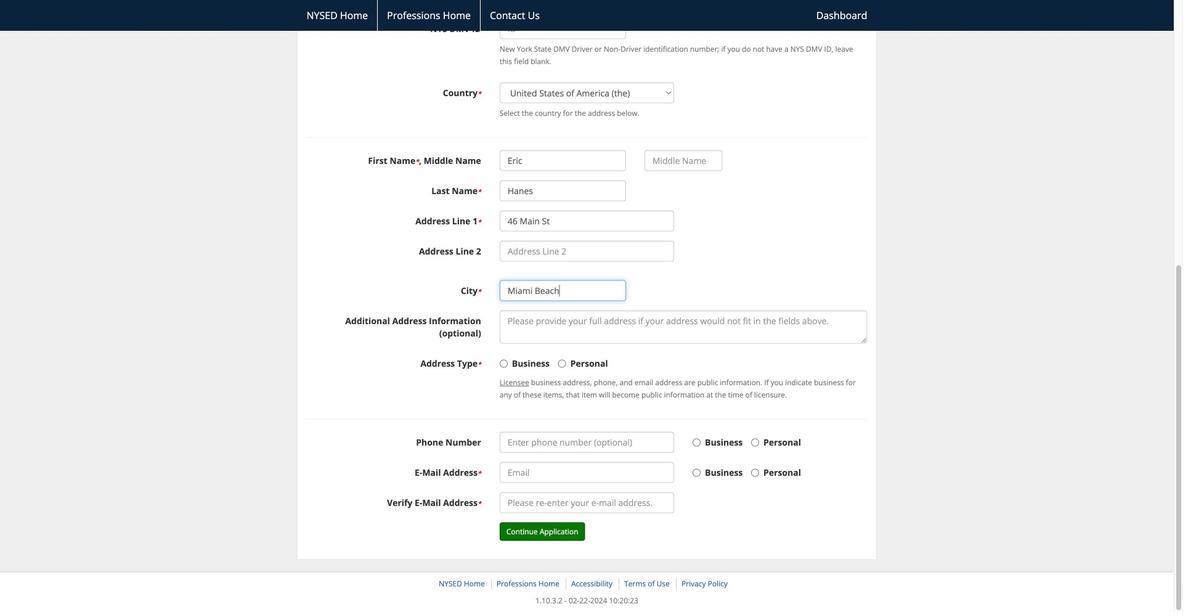 Task type: locate. For each thing, give the bounding box(es) containing it.
None radio
[[500, 360, 508, 368], [559, 360, 567, 368], [693, 439, 701, 447], [752, 439, 760, 447], [752, 469, 760, 477], [500, 360, 508, 368], [559, 360, 567, 368], [693, 439, 701, 447], [752, 439, 760, 447], [752, 469, 760, 477]]

Enter phone number (optional) text field
[[500, 432, 675, 453]]

None radio
[[693, 469, 701, 477]]

Middle Name text field
[[645, 150, 723, 171]]

None submit
[[500, 523, 586, 541]]



Task type: describe. For each thing, give the bounding box(es) containing it.
Please re-enter your e-mail address. text field
[[500, 493, 675, 513]]

Please provide your full address if your address would not fit in the fields above. text field
[[500, 311, 868, 344]]

City text field
[[500, 280, 626, 301]]

Address Line 1 text field
[[500, 211, 675, 232]]

Email text field
[[500, 462, 675, 483]]

ID text field
[[500, 18, 626, 39]]

Last Name text field
[[500, 180, 626, 201]]

Address Line 2 text field
[[500, 241, 675, 262]]

First Name text field
[[500, 150, 626, 171]]



Task type: vqa. For each thing, say whether or not it's contained in the screenshot.
MM/DD/YYYY text box
no



